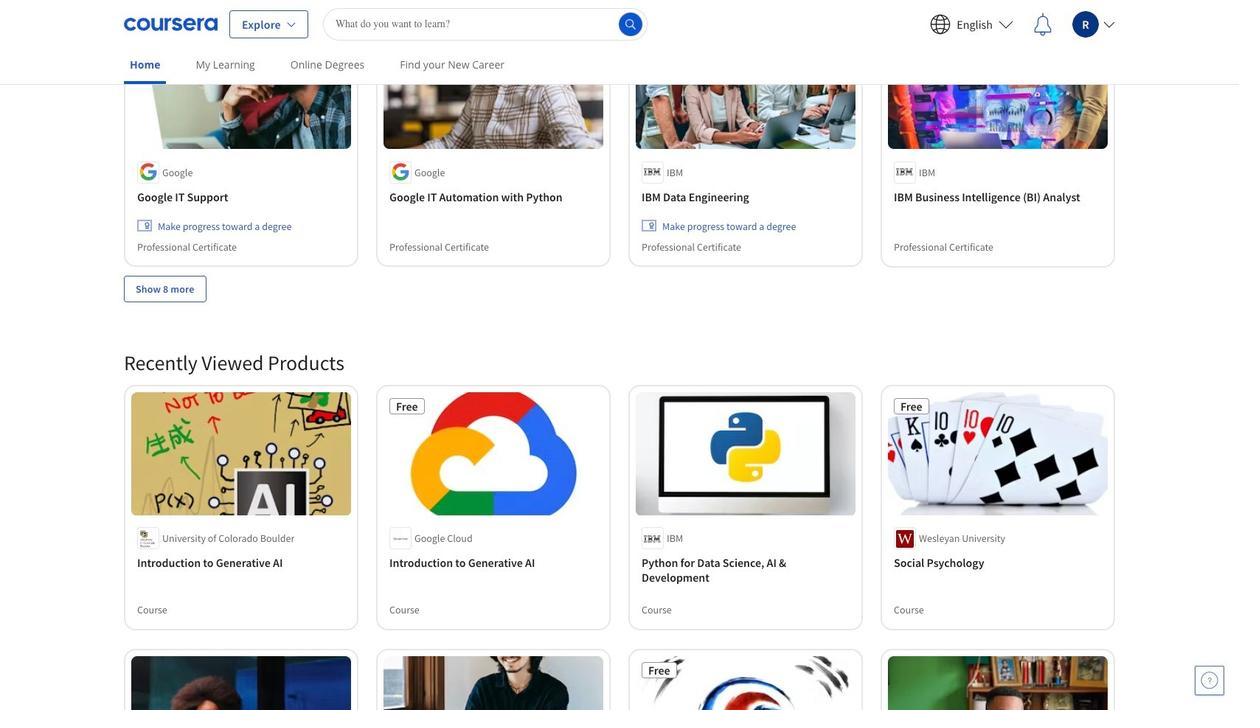 Task type: vqa. For each thing, say whether or not it's contained in the screenshot.
search box
yes



Task type: locate. For each thing, give the bounding box(es) containing it.
What do you want to learn? text field
[[323, 8, 648, 40]]

most popular certificates collection element
[[115, 0, 1124, 326]]

None search field
[[323, 8, 648, 40]]



Task type: describe. For each thing, give the bounding box(es) containing it.
help center image
[[1201, 672, 1219, 690]]

recently viewed products collection element
[[115, 326, 1124, 711]]

coursera image
[[124, 12, 218, 36]]



